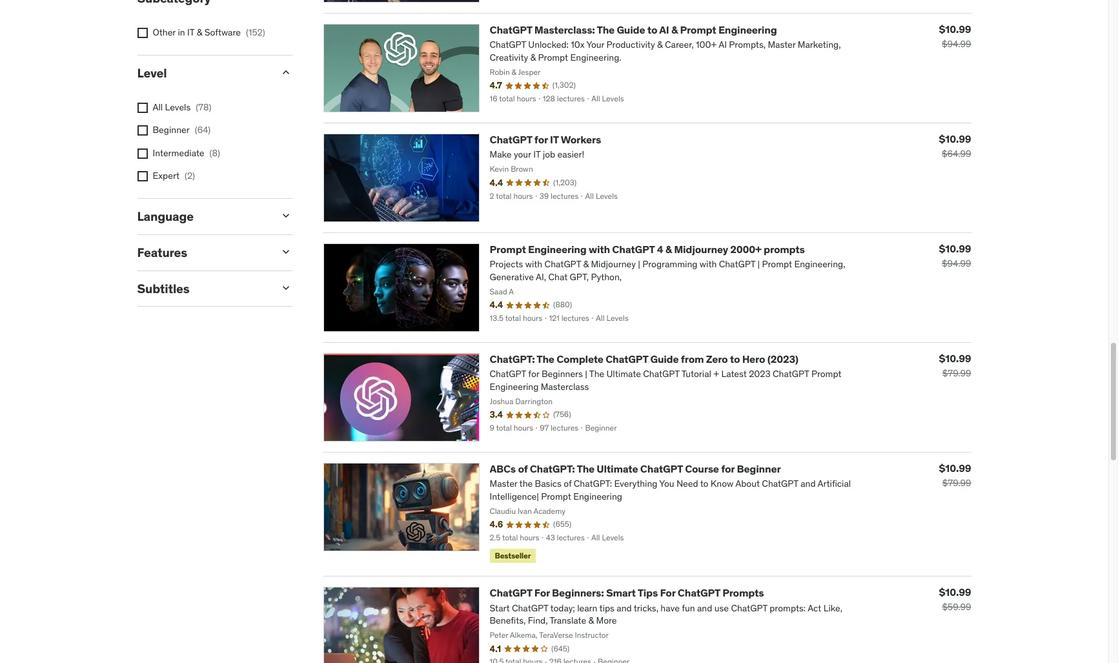 Task type: vqa. For each thing, say whether or not it's contained in the screenshot.
middle the &
no



Task type: locate. For each thing, give the bounding box(es) containing it.
prompt engineering with chatgpt 4 & midjourney 2000+ prompts
[[490, 243, 805, 256]]

2000+
[[731, 243, 762, 256]]

guide
[[617, 23, 645, 36], [651, 353, 679, 366]]

2 horizontal spatial the
[[597, 23, 615, 36]]

for
[[535, 133, 548, 146], [721, 463, 735, 475]]

small image for subtitles
[[279, 281, 292, 294]]

1 horizontal spatial it
[[550, 133, 559, 146]]

1 horizontal spatial engineering
[[719, 23, 777, 36]]

$10.99 for engineering
[[939, 23, 972, 36]]

abcs
[[490, 463, 516, 475]]

(152)
[[246, 27, 265, 38]]

1 xsmall image from the top
[[137, 102, 148, 113]]

1 vertical spatial engineering
[[528, 243, 587, 256]]

2 vertical spatial xsmall image
[[137, 148, 148, 159]]

2 $10.99 $94.99 from the top
[[939, 242, 972, 269]]

0 vertical spatial chatgpt:
[[490, 353, 535, 366]]

guide left ai
[[617, 23, 645, 36]]

& right the "in"
[[197, 27, 202, 38]]

2 xsmall image from the top
[[137, 171, 148, 182]]

expert (2)
[[153, 170, 195, 182]]

prompts
[[764, 243, 805, 256]]

xsmall image for intermediate
[[137, 148, 148, 159]]

chatgpt
[[490, 23, 532, 36], [490, 133, 532, 146], [612, 243, 655, 256], [606, 353, 648, 366], [640, 463, 683, 475], [490, 587, 532, 600], [678, 587, 721, 600]]

1 vertical spatial to
[[730, 353, 740, 366]]

2 $79.99 from the top
[[943, 477, 972, 489]]

small image for language
[[279, 209, 292, 222]]

$79.99 for chatgpt: the complete chatgpt guide from zero to hero (2023)
[[943, 368, 972, 379]]

0 horizontal spatial for
[[535, 587, 550, 600]]

2 small image from the top
[[279, 281, 292, 294]]

it left workers
[[550, 133, 559, 146]]

beginner
[[153, 124, 190, 136], [737, 463, 781, 475]]

4
[[657, 243, 663, 256]]

1 vertical spatial $79.99
[[943, 477, 972, 489]]

xsmall image left expert
[[137, 171, 148, 182]]

expert
[[153, 170, 180, 182]]

1 horizontal spatial the
[[577, 463, 595, 475]]

0 vertical spatial xsmall image
[[137, 102, 148, 113]]

2 small image from the top
[[279, 245, 292, 258]]

small image
[[279, 66, 292, 79], [279, 245, 292, 258]]

0 vertical spatial guide
[[617, 23, 645, 36]]

the left the ultimate
[[577, 463, 595, 475]]

xsmall image
[[137, 28, 148, 38], [137, 125, 148, 136], [137, 148, 148, 159]]

xsmall image left beginner (64)
[[137, 125, 148, 136]]

hero
[[742, 353, 765, 366]]

0 horizontal spatial for
[[535, 133, 548, 146]]

abcs of chatgpt: the ultimate chatgpt course for beginner link
[[490, 463, 781, 475]]

3 $10.99 from the top
[[939, 242, 972, 255]]

beginner (64)
[[153, 124, 211, 136]]

features button
[[137, 245, 269, 260]]

0 horizontal spatial guide
[[617, 23, 645, 36]]

chatgpt for it workers
[[490, 133, 601, 146]]

$94.99
[[942, 38, 972, 50], [942, 258, 972, 269]]

1 vertical spatial prompt
[[490, 243, 526, 256]]

1 vertical spatial $10.99 $79.99
[[939, 462, 972, 489]]

$10.99 $94.99
[[939, 23, 972, 50], [939, 242, 972, 269]]

for right course
[[721, 463, 735, 475]]

1 vertical spatial for
[[721, 463, 735, 475]]

xsmall image for expert
[[137, 171, 148, 182]]

from
[[681, 353, 704, 366]]

0 vertical spatial beginner
[[153, 124, 190, 136]]

$10.99 $79.99 for abcs of chatgpt: the ultimate chatgpt course for beginner
[[939, 462, 972, 489]]

for
[[535, 587, 550, 600], [660, 587, 676, 600]]

subtitles button
[[137, 281, 269, 296]]

ultimate
[[597, 463, 638, 475]]

to right zero
[[730, 353, 740, 366]]

xsmall image
[[137, 102, 148, 113], [137, 171, 148, 182]]

course
[[685, 463, 719, 475]]

$64.99
[[942, 148, 972, 160]]

2 $10.99 from the top
[[939, 133, 972, 145]]

$10.99 $79.99
[[939, 352, 972, 379], [939, 462, 972, 489]]

6 $10.99 from the top
[[939, 586, 972, 599]]

xsmall image left all
[[137, 102, 148, 113]]

0 vertical spatial xsmall image
[[137, 28, 148, 38]]

1 small image from the top
[[279, 66, 292, 79]]

1 vertical spatial guide
[[651, 353, 679, 366]]

4 $10.99 from the top
[[939, 352, 972, 365]]

0 vertical spatial $94.99
[[942, 38, 972, 50]]

0 vertical spatial the
[[597, 23, 615, 36]]

levels
[[165, 101, 191, 113]]

1 vertical spatial beginner
[[737, 463, 781, 475]]

beginner down levels
[[153, 124, 190, 136]]

$79.99
[[943, 368, 972, 379], [943, 477, 972, 489]]

& right 4
[[666, 243, 672, 256]]

1 $79.99 from the top
[[943, 368, 972, 379]]

small image for level
[[279, 66, 292, 79]]

0 vertical spatial small image
[[279, 209, 292, 222]]

1 vertical spatial it
[[550, 133, 559, 146]]

0 vertical spatial to
[[648, 23, 658, 36]]

to
[[648, 23, 658, 36], [730, 353, 740, 366]]

beginner right course
[[737, 463, 781, 475]]

subtitles
[[137, 281, 190, 296]]

2 for from the left
[[660, 587, 676, 600]]

1 xsmall image from the top
[[137, 28, 148, 38]]

(2023)
[[768, 353, 799, 366]]

0 horizontal spatial beginner
[[153, 124, 190, 136]]

for left workers
[[535, 133, 548, 146]]

2 xsmall image from the top
[[137, 125, 148, 136]]

1 small image from the top
[[279, 209, 292, 222]]

all
[[153, 101, 163, 113]]

5 $10.99 from the top
[[939, 462, 972, 475]]

ai
[[660, 23, 669, 36]]

$10.99 $94.99 for prompt engineering with chatgpt 4 & midjourney 2000+ prompts
[[939, 242, 972, 269]]

abcs of chatgpt: the ultimate chatgpt course for beginner
[[490, 463, 781, 475]]

&
[[672, 23, 678, 36], [197, 27, 202, 38], [666, 243, 672, 256]]

3 xsmall image from the top
[[137, 148, 148, 159]]

1 $10.99 from the top
[[939, 23, 972, 36]]

xsmall image left intermediate
[[137, 148, 148, 159]]

1 vertical spatial xsmall image
[[137, 171, 148, 182]]

it right the "in"
[[187, 27, 195, 38]]

0 vertical spatial $10.99 $79.99
[[939, 352, 972, 379]]

1 vertical spatial $94.99
[[942, 258, 972, 269]]

1 $10.99 $94.99 from the top
[[939, 23, 972, 50]]

1 vertical spatial the
[[537, 353, 555, 366]]

0 vertical spatial prompt
[[680, 23, 717, 36]]

0 vertical spatial small image
[[279, 66, 292, 79]]

$10.99
[[939, 23, 972, 36], [939, 133, 972, 145], [939, 242, 972, 255], [939, 352, 972, 365], [939, 462, 972, 475], [939, 586, 972, 599]]

1 vertical spatial $10.99 $94.99
[[939, 242, 972, 269]]

0 vertical spatial it
[[187, 27, 195, 38]]

1 horizontal spatial for
[[660, 587, 676, 600]]

1 $94.99 from the top
[[942, 38, 972, 50]]

xsmall image left other
[[137, 28, 148, 38]]

guide left from
[[651, 353, 679, 366]]

1 horizontal spatial for
[[721, 463, 735, 475]]

for left 'beginners:'
[[535, 587, 550, 600]]

0 vertical spatial for
[[535, 133, 548, 146]]

0 vertical spatial $79.99
[[943, 368, 972, 379]]

$10.99 for beginner
[[939, 462, 972, 475]]

(8)
[[210, 147, 220, 159]]

chatgpt for it workers link
[[490, 133, 601, 146]]

the right masterclass:
[[597, 23, 615, 36]]

2 vertical spatial the
[[577, 463, 595, 475]]

beginners:
[[552, 587, 604, 600]]

tips
[[638, 587, 658, 600]]

1 vertical spatial small image
[[279, 281, 292, 294]]

1 horizontal spatial beginner
[[737, 463, 781, 475]]

1 vertical spatial small image
[[279, 245, 292, 258]]

& right ai
[[672, 23, 678, 36]]

chatgpt:
[[490, 353, 535, 366], [530, 463, 575, 475]]

0 vertical spatial engineering
[[719, 23, 777, 36]]

it
[[187, 27, 195, 38], [550, 133, 559, 146]]

small image for features
[[279, 245, 292, 258]]

0 horizontal spatial it
[[187, 27, 195, 38]]

the left complete on the bottom
[[537, 353, 555, 366]]

small image
[[279, 209, 292, 222], [279, 281, 292, 294]]

1 $10.99 $79.99 from the top
[[939, 352, 972, 379]]

0 vertical spatial $10.99 $94.99
[[939, 23, 972, 50]]

to left ai
[[648, 23, 658, 36]]

workers
[[561, 133, 601, 146]]

prompt
[[680, 23, 717, 36], [490, 243, 526, 256]]

intermediate (8)
[[153, 147, 220, 159]]

with
[[589, 243, 610, 256]]

1 vertical spatial xsmall image
[[137, 125, 148, 136]]

for right tips
[[660, 587, 676, 600]]

engineering
[[719, 23, 777, 36], [528, 243, 587, 256]]

the
[[597, 23, 615, 36], [537, 353, 555, 366], [577, 463, 595, 475]]

2 $94.99 from the top
[[942, 258, 972, 269]]

2 $10.99 $79.99 from the top
[[939, 462, 972, 489]]



Task type: describe. For each thing, give the bounding box(es) containing it.
$79.99 for abcs of chatgpt: the ultimate chatgpt course for beginner
[[943, 477, 972, 489]]

prompt engineering with chatgpt 4 & midjourney 2000+ prompts link
[[490, 243, 805, 256]]

complete
[[557, 353, 604, 366]]

(2)
[[185, 170, 195, 182]]

chatgpt for beginners: smart tips for chatgpt prompts link
[[490, 587, 764, 600]]

of
[[518, 463, 528, 475]]

xsmall image for other
[[137, 28, 148, 38]]

(64)
[[195, 124, 211, 136]]

midjourney
[[674, 243, 728, 256]]

other in it & software (152)
[[153, 27, 265, 38]]

it for workers
[[550, 133, 559, 146]]

$10.99 $79.99 for chatgpt: the complete chatgpt guide from zero to hero (2023)
[[939, 352, 972, 379]]

all levels (78)
[[153, 101, 212, 113]]

1 horizontal spatial prompt
[[680, 23, 717, 36]]

chatgpt masterclass: the guide to ai & prompt engineering
[[490, 23, 777, 36]]

language
[[137, 209, 194, 224]]

features
[[137, 245, 187, 260]]

0 horizontal spatial to
[[648, 23, 658, 36]]

$94.99 for prompt engineering with chatgpt 4 & midjourney 2000+ prompts
[[942, 258, 972, 269]]

$10.99 $59.99
[[939, 586, 972, 613]]

software
[[204, 27, 241, 38]]

in
[[178, 27, 185, 38]]

$10.99 for hero
[[939, 352, 972, 365]]

language button
[[137, 209, 269, 224]]

1 for from the left
[[535, 587, 550, 600]]

0 horizontal spatial prompt
[[490, 243, 526, 256]]

it for &
[[187, 27, 195, 38]]

chatgpt: the complete chatgpt guide from zero to hero (2023) link
[[490, 353, 799, 366]]

1 vertical spatial chatgpt:
[[530, 463, 575, 475]]

other
[[153, 27, 176, 38]]

xsmall image for beginner
[[137, 125, 148, 136]]

$94.99 for chatgpt masterclass: the guide to ai & prompt engineering
[[942, 38, 972, 50]]

$10.99 for prompts
[[939, 242, 972, 255]]

$10.99 $64.99
[[939, 133, 972, 160]]

chatgpt: the complete chatgpt guide from zero to hero (2023)
[[490, 353, 799, 366]]

$10.99 $94.99 for chatgpt masterclass: the guide to ai & prompt engineering
[[939, 23, 972, 50]]

masterclass:
[[535, 23, 595, 36]]

0 horizontal spatial the
[[537, 353, 555, 366]]

prompts
[[723, 587, 764, 600]]

$59.99
[[942, 602, 972, 613]]

level button
[[137, 65, 269, 81]]

0 horizontal spatial engineering
[[528, 243, 587, 256]]

intermediate
[[153, 147, 204, 159]]

level
[[137, 65, 167, 81]]

chatgpt for beginners: smart tips for chatgpt prompts
[[490, 587, 764, 600]]

1 horizontal spatial to
[[730, 353, 740, 366]]

chatgpt masterclass: the guide to ai & prompt engineering link
[[490, 23, 777, 36]]

xsmall image for all
[[137, 102, 148, 113]]

zero
[[706, 353, 728, 366]]

(78)
[[196, 101, 212, 113]]

smart
[[606, 587, 636, 600]]

1 horizontal spatial guide
[[651, 353, 679, 366]]



